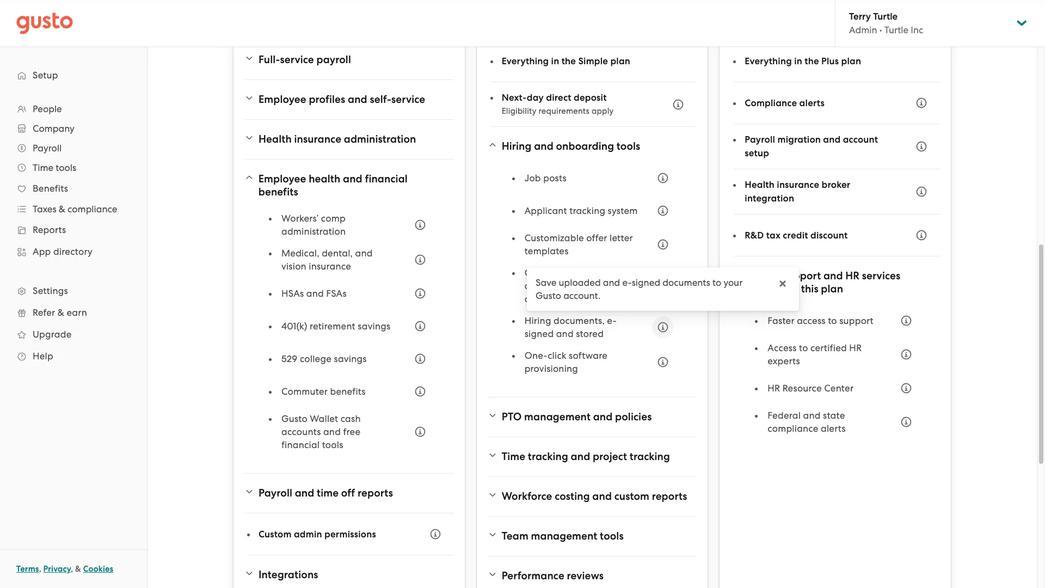 Task type: describe. For each thing, give the bounding box(es) containing it.
hiring and onboarding tools button
[[488, 133, 697, 160]]

savings for 529 college savings
[[334, 354, 367, 364]]

pto
[[502, 411, 522, 423]]

stored
[[576, 328, 604, 339]]

and inside dropdown button
[[594, 411, 613, 423]]

migration
[[778, 134, 822, 145]]

day
[[527, 92, 544, 104]]

workers' comp administration
[[282, 213, 346, 237]]

offer
[[587, 233, 608, 244]]

and inside priority support and hr services included in this plan
[[824, 270, 844, 282]]

onboarding inside customizable onboarding checklist for employees and managers
[[587, 267, 639, 278]]

workforce costing and custom reports button
[[488, 484, 697, 510]]

settings
[[33, 285, 68, 296]]

admin
[[294, 529, 322, 540]]

payroll for payroll migration and account setup
[[745, 134, 776, 145]]

hsas and fsas
[[282, 288, 347, 299]]

full-service payroll button
[[245, 47, 454, 73]]

financial inside employee health and financial benefits
[[365, 173, 408, 185]]

payroll migration and account setup
[[745, 134, 879, 159]]

hiring documents, e- signed and stored
[[525, 315, 617, 339]]

tools inside dropdown button
[[600, 530, 624, 543]]

custom
[[615, 490, 650, 503]]

administration for comp
[[282, 226, 346, 237]]

faster access to support
[[768, 315, 874, 326]]

everything in the plus plan
[[745, 55, 862, 67]]

and left time
[[295, 487, 315, 500]]

and inside medical, dental, and vision insurance
[[355, 248, 373, 259]]

r&d
[[745, 230, 765, 241]]

service inside dropdown button
[[280, 53, 314, 66]]

software
[[569, 350, 608, 361]]

this
[[802, 283, 819, 295]]

permissions
[[325, 529, 376, 540]]

reports link
[[11, 220, 136, 240]]

job
[[525, 173, 541, 184]]

plan for everything in the simple plan
[[611, 55, 631, 67]]

letter
[[610, 233, 633, 244]]

account.
[[564, 290, 601, 301]]

customizable for templates
[[525, 233, 584, 244]]

policies
[[616, 411, 652, 423]]

next-
[[502, 92, 527, 104]]

gusto wallet cash accounts and free financial tools
[[282, 413, 361, 451]]

medical,
[[282, 248, 320, 259]]

upgrade
[[33, 329, 72, 340]]

1 , from the left
[[39, 564, 41, 574]]

employees
[[579, 281, 626, 291]]

admin
[[850, 25, 878, 35]]

applicant
[[525, 205, 568, 216]]

and inside customizable onboarding checklist for employees and managers
[[525, 294, 542, 305]]

project
[[593, 451, 628, 463]]

2 vertical spatial &
[[75, 564, 81, 574]]

refer & earn link
[[11, 303, 136, 322]]

0 vertical spatial alerts
[[800, 97, 825, 109]]

pto management and policies button
[[488, 404, 697, 430]]

insurance for broker
[[778, 179, 820, 191]]

support inside priority support and hr services included in this plan
[[783, 270, 822, 282]]

everything for everything in the simple plan
[[502, 55, 549, 67]]

priority
[[745, 270, 781, 282]]

self-
[[370, 93, 392, 106]]

gusto inside the gusto wallet cash accounts and free financial tools
[[282, 413, 308, 424]]

r&d tax credit discount
[[745, 230, 848, 241]]

time tracking and project tracking
[[502, 451, 671, 463]]

cookies button
[[83, 563, 113, 576]]

compliance inside federal and state compliance alerts
[[768, 423, 819, 434]]

save
[[536, 277, 557, 288]]

services
[[863, 270, 901, 282]]

provisioning
[[525, 363, 579, 374]]

management for team
[[531, 530, 598, 543]]

signed inside save uploaded and e-signed documents to your gusto account.
[[632, 277, 661, 288]]

time tools
[[33, 162, 76, 173]]

people
[[33, 104, 62, 114]]

posts
[[544, 173, 567, 184]]

hiring for hiring documents, e- signed and stored
[[525, 315, 552, 326]]

management for pto
[[525, 411, 591, 423]]

custom admin permissions
[[259, 529, 376, 540]]

one-
[[525, 350, 548, 361]]

401(k)
[[282, 321, 308, 332]]

service inside dropdown button
[[392, 93, 426, 106]]

list containing workers' comp administration
[[270, 212, 432, 460]]

benefits inside employee health and financial benefits
[[259, 186, 298, 198]]

2 , from the left
[[71, 564, 73, 574]]

e- inside save uploaded and e-signed documents to your gusto account.
[[623, 277, 632, 288]]

federal
[[768, 410, 801, 421]]

& for compliance
[[59, 204, 65, 215]]

company
[[33, 123, 74, 134]]

employee health and financial benefits
[[259, 173, 408, 198]]

plan inside priority support and hr services included in this plan
[[822, 283, 844, 295]]

refer & earn
[[33, 307, 87, 318]]

off
[[341, 487, 355, 500]]

list containing job posts
[[513, 166, 676, 384]]

to inside access to certified hr experts
[[800, 343, 809, 354]]

reports
[[33, 224, 66, 235]]

help link
[[11, 346, 136, 366]]

priority support and hr services included in this plan
[[745, 270, 901, 295]]

cash
[[341, 413, 361, 424]]

commuter benefits
[[282, 386, 366, 397]]

customizable offer letter templates
[[525, 233, 633, 257]]

access
[[798, 315, 826, 326]]

your
[[724, 277, 743, 288]]

app directory
[[33, 246, 93, 257]]

one-click software provisioning
[[525, 350, 608, 374]]

onboarding inside hiring and onboarding tools "dropdown button"
[[556, 140, 615, 153]]

templates
[[525, 246, 569, 257]]

1 vertical spatial to
[[829, 315, 838, 326]]

workforce costing and custom reports
[[502, 490, 688, 503]]

everything in the simple plan
[[502, 55, 631, 67]]

state
[[824, 410, 846, 421]]

plan for everything in the plus plan
[[842, 55, 862, 67]]

administration for insurance
[[344, 133, 416, 145]]

integration
[[745, 193, 795, 204]]

home image
[[16, 12, 73, 34]]

performance reviews
[[502, 570, 604, 582]]



Task type: locate. For each thing, give the bounding box(es) containing it.
and inside hiring documents, e- signed and stored
[[557, 328, 574, 339]]

college
[[300, 354, 332, 364]]

privacy
[[43, 564, 71, 574]]

and right health
[[343, 173, 363, 185]]

app
[[33, 246, 51, 257]]

0 horizontal spatial everything
[[502, 55, 549, 67]]

reports right custom
[[652, 490, 688, 503]]

1 everything from the left
[[502, 55, 549, 67]]

team management tools
[[502, 530, 624, 543]]

direct
[[547, 92, 572, 104]]

2 everything from the left
[[745, 55, 793, 67]]

1 vertical spatial onboarding
[[587, 267, 639, 278]]

center
[[825, 383, 854, 394]]

savings right the college
[[334, 354, 367, 364]]

tools
[[617, 140, 641, 153], [56, 162, 76, 173], [322, 440, 344, 451], [600, 530, 624, 543]]

in left plus
[[795, 55, 803, 67]]

customizable inside customizable onboarding checklist for employees and managers
[[525, 267, 584, 278]]

0 horizontal spatial support
[[783, 270, 822, 282]]

compliance
[[68, 204, 117, 215], [768, 423, 819, 434]]

2 horizontal spatial to
[[829, 315, 838, 326]]

setup
[[745, 148, 770, 159]]

insurance
[[294, 133, 342, 145], [778, 179, 820, 191], [309, 261, 351, 272]]

and inside the gusto wallet cash accounts and free financial tools
[[324, 427, 341, 437]]

in up direct
[[552, 55, 560, 67]]

hr inside access to certified hr experts
[[850, 343, 863, 354]]

1 vertical spatial benefits
[[330, 386, 366, 397]]

1 horizontal spatial tracking
[[570, 205, 606, 216]]

signed up one-
[[525, 328, 554, 339]]

employee profiles and self-service
[[259, 93, 426, 106]]

employee left health
[[259, 173, 306, 185]]

1 horizontal spatial service
[[392, 93, 426, 106]]

tools inside the gusto wallet cash accounts and free financial tools
[[322, 440, 344, 451]]

0 vertical spatial to
[[713, 277, 722, 288]]

time for time tracking and project tracking
[[502, 451, 526, 463]]

0 horizontal spatial e-
[[608, 315, 617, 326]]

and inside federal and state compliance alerts
[[804, 410, 821, 421]]

gusto navigation element
[[0, 47, 147, 385]]

refer
[[33, 307, 55, 318]]

onboarding up employees
[[587, 267, 639, 278]]

setup
[[33, 70, 58, 81]]

support up certified
[[840, 315, 874, 326]]

tools inside "dropdown button"
[[617, 140, 641, 153]]

e- right documents,
[[608, 315, 617, 326]]

& for earn
[[58, 307, 64, 318]]

customizable up templates
[[525, 233, 584, 244]]

0 vertical spatial employee
[[259, 93, 307, 106]]

and left 'state'
[[804, 410, 821, 421]]

tracking up workforce
[[528, 451, 569, 463]]

alerts
[[800, 97, 825, 109], [822, 423, 846, 434]]

& inside taxes & compliance 'dropdown button'
[[59, 204, 65, 215]]

e-
[[623, 277, 632, 288], [608, 315, 617, 326]]

tracking for time
[[528, 451, 569, 463]]

hiring down the eligibility
[[502, 140, 532, 153]]

time down pto
[[502, 451, 526, 463]]

1 vertical spatial time
[[502, 451, 526, 463]]

inc
[[912, 25, 924, 35]]

financial inside the gusto wallet cash accounts and free financial tools
[[282, 440, 320, 451]]

dental,
[[322, 248, 353, 259]]

0 vertical spatial e-
[[623, 277, 632, 288]]

1 vertical spatial savings
[[334, 354, 367, 364]]

1 horizontal spatial signed
[[632, 277, 661, 288]]

terms
[[16, 564, 39, 574]]

2 horizontal spatial tracking
[[630, 451, 671, 463]]

health for health insurance administration
[[259, 133, 292, 145]]

1 vertical spatial gusto
[[282, 413, 308, 424]]

reports for payroll and time off reports
[[358, 487, 393, 500]]

0 horizontal spatial tracking
[[528, 451, 569, 463]]

and inside "dropdown button"
[[534, 140, 554, 153]]

customizable for for
[[525, 267, 584, 278]]

1 vertical spatial e-
[[608, 315, 617, 326]]

1 horizontal spatial time
[[502, 451, 526, 463]]

plus
[[822, 55, 840, 67]]

and inside payroll migration and account setup
[[824, 134, 841, 145]]

insurance for administration
[[294, 133, 342, 145]]

plan right 'simple'
[[611, 55, 631, 67]]

0 horizontal spatial financial
[[282, 440, 320, 451]]

1 vertical spatial service
[[392, 93, 426, 106]]

0 horizontal spatial signed
[[525, 328, 554, 339]]

deposit
[[574, 92, 607, 104]]

0 vertical spatial hr
[[846, 270, 860, 282]]

gusto inside save uploaded and e-signed documents to your gusto account.
[[536, 290, 562, 301]]

alerts up migration
[[800, 97, 825, 109]]

savings for 401(k) retirement savings
[[358, 321, 391, 332]]

administration down the workers'
[[282, 226, 346, 237]]

time tracking and project tracking button
[[488, 444, 697, 470]]

benefits up the workers'
[[259, 186, 298, 198]]

financial down accounts
[[282, 440, 320, 451]]

privacy link
[[43, 564, 71, 574]]

and inside save uploaded and e-signed documents to your gusto account.
[[603, 277, 621, 288]]

to inside save uploaded and e-signed documents to your gusto account.
[[713, 277, 722, 288]]

employee
[[259, 93, 307, 106], [259, 173, 306, 185]]

0 vertical spatial administration
[[344, 133, 416, 145]]

support inside list
[[840, 315, 874, 326]]

compliance alerts
[[745, 97, 825, 109]]

0 vertical spatial turtle
[[874, 11, 898, 22]]

&
[[59, 204, 65, 215], [58, 307, 64, 318], [75, 564, 81, 574]]

0 horizontal spatial service
[[280, 53, 314, 66]]

insurance down the dental,
[[309, 261, 351, 272]]

and right the dental,
[[355, 248, 373, 259]]

hr right certified
[[850, 343, 863, 354]]

click
[[548, 350, 567, 361]]

signed left documents
[[632, 277, 661, 288]]

employee inside dropdown button
[[259, 93, 307, 106]]

0 horizontal spatial compliance
[[68, 204, 117, 215]]

checklist
[[525, 281, 562, 291]]

1 vertical spatial management
[[531, 530, 598, 543]]

the left 'simple'
[[562, 55, 576, 67]]

reports
[[358, 487, 393, 500], [652, 490, 688, 503]]

compliance inside taxes & compliance 'dropdown button'
[[68, 204, 117, 215]]

uploaded
[[559, 277, 601, 288]]

reports for workforce costing and custom reports
[[652, 490, 688, 503]]

time inside time tools dropdown button
[[33, 162, 53, 173]]

and inside employee health and financial benefits
[[343, 173, 363, 185]]

0 vertical spatial signed
[[632, 277, 661, 288]]

company button
[[11, 119, 136, 138]]

earn
[[67, 307, 87, 318]]

insurance inside medical, dental, and vision insurance
[[309, 261, 351, 272]]

payroll for payroll and time off reports
[[259, 487, 293, 500]]

1 horizontal spatial benefits
[[330, 386, 366, 397]]

customizable up checklist
[[525, 267, 584, 278]]

0 horizontal spatial reports
[[358, 487, 393, 500]]

1 vertical spatial signed
[[525, 328, 554, 339]]

employee inside employee health and financial benefits
[[259, 173, 306, 185]]

0 vertical spatial service
[[280, 53, 314, 66]]

in for plus
[[795, 55, 803, 67]]

everything up compliance
[[745, 55, 793, 67]]

tracking inside list
[[570, 205, 606, 216]]

broker
[[822, 179, 851, 191]]

payroll and time off reports button
[[245, 480, 454, 507]]

and down documents,
[[557, 328, 574, 339]]

insurance inside health insurance broker integration
[[778, 179, 820, 191]]

and left "policies"
[[594, 411, 613, 423]]

1 the from the left
[[562, 55, 576, 67]]

hr left the resource
[[768, 383, 781, 394]]

and up job posts
[[534, 140, 554, 153]]

job posts
[[525, 173, 567, 184]]

& inside refer & earn link
[[58, 307, 64, 318]]

0 vertical spatial hiring
[[502, 140, 532, 153]]

and inside dropdown button
[[348, 93, 368, 106]]

administration down the self- at the left of page
[[344, 133, 416, 145]]

hr inside priority support and hr services included in this plan
[[846, 270, 860, 282]]

compliance up reports link
[[68, 204, 117, 215]]

compliance down federal
[[768, 423, 819, 434]]

insurance inside dropdown button
[[294, 133, 342, 145]]

signed inside hiring documents, e- signed and stored
[[525, 328, 554, 339]]

people button
[[11, 99, 136, 119]]

full-
[[259, 53, 280, 66]]

save uploaded and e-signed documents to your gusto account.
[[536, 277, 743, 301]]

401(k) retirement savings
[[282, 321, 391, 332]]

cookies
[[83, 564, 113, 574]]

2 vertical spatial insurance
[[309, 261, 351, 272]]

& left earn
[[58, 307, 64, 318]]

management down costing
[[531, 530, 598, 543]]

0 vertical spatial insurance
[[294, 133, 342, 145]]

and left fsas
[[307, 288, 324, 299]]

to right the access
[[800, 343, 809, 354]]

management right pto
[[525, 411, 591, 423]]

payroll down company in the left top of the page
[[33, 143, 62, 154]]

everything for everything in the plus plan
[[745, 55, 793, 67]]

hiring inside "dropdown button"
[[502, 140, 532, 153]]

app directory link
[[11, 242, 136, 261]]

savings right retirement
[[358, 321, 391, 332]]

benefits link
[[11, 179, 136, 198]]

hiring inside hiring documents, e- signed and stored
[[525, 315, 552, 326]]

0 vertical spatial health
[[259, 133, 292, 145]]

comp
[[321, 213, 346, 224]]

, left cookies
[[71, 564, 73, 574]]

dialog main content element
[[527, 267, 800, 311]]

for
[[565, 281, 577, 291]]

employee for employee profiles and self-service
[[259, 93, 307, 106]]

and down wallet in the bottom of the page
[[324, 427, 341, 437]]

& left cookies
[[75, 564, 81, 574]]

1 horizontal spatial reports
[[652, 490, 688, 503]]

1 horizontal spatial to
[[800, 343, 809, 354]]

hr for certified
[[850, 343, 863, 354]]

everything
[[502, 55, 549, 67], [745, 55, 793, 67]]

and right uploaded
[[603, 277, 621, 288]]

1 vertical spatial compliance
[[768, 423, 819, 434]]

onboarding down apply
[[556, 140, 615, 153]]

1 horizontal spatial payroll
[[259, 487, 293, 500]]

health
[[309, 173, 341, 185]]

2 vertical spatial hr
[[768, 383, 781, 394]]

benefits inside list
[[330, 386, 366, 397]]

1 vertical spatial administration
[[282, 226, 346, 237]]

list containing people
[[0, 99, 147, 367]]

hr resource center
[[768, 383, 854, 394]]

apply
[[592, 106, 614, 116]]

2 the from the left
[[805, 55, 820, 67]]

support
[[783, 270, 822, 282], [840, 315, 874, 326]]

1 vertical spatial financial
[[282, 440, 320, 451]]

documents
[[663, 277, 711, 288]]

0 vertical spatial compliance
[[68, 204, 117, 215]]

terry turtle admin • turtle inc
[[850, 11, 924, 35]]

discount
[[811, 230, 848, 241]]

everything up day
[[502, 55, 549, 67]]

1 horizontal spatial gusto
[[536, 290, 562, 301]]

and left project at the bottom right of page
[[571, 451, 591, 463]]

0 vertical spatial savings
[[358, 321, 391, 332]]

directory
[[53, 246, 93, 257]]

and down discount
[[824, 270, 844, 282]]

2 vertical spatial to
[[800, 343, 809, 354]]

reports right off
[[358, 487, 393, 500]]

plan right plus
[[842, 55, 862, 67]]

e- inside hiring documents, e- signed and stored
[[608, 315, 617, 326]]

to left your
[[713, 277, 722, 288]]

taxes
[[33, 204, 56, 215]]

1 horizontal spatial e-
[[623, 277, 632, 288]]

0 vertical spatial support
[[783, 270, 822, 282]]

0 vertical spatial onboarding
[[556, 140, 615, 153]]

customizable inside customizable offer letter templates
[[525, 233, 584, 244]]

0 vertical spatial &
[[59, 204, 65, 215]]

0 horizontal spatial the
[[562, 55, 576, 67]]

1 vertical spatial customizable
[[525, 267, 584, 278]]

and left account
[[824, 134, 841, 145]]

wallet
[[310, 413, 338, 424]]

in inside priority support and hr services included in this plan
[[790, 283, 799, 295]]

list containing faster access to support
[[756, 309, 919, 444]]

and left custom
[[593, 490, 612, 503]]

1 horizontal spatial support
[[840, 315, 874, 326]]

tax
[[767, 230, 781, 241]]

payroll for payroll
[[33, 143, 62, 154]]

0 vertical spatial management
[[525, 411, 591, 423]]

list
[[0, 99, 147, 367], [513, 166, 676, 384], [270, 212, 432, 460], [756, 309, 919, 444]]

2 customizable from the top
[[525, 267, 584, 278]]

alerts down 'state'
[[822, 423, 846, 434]]

turtle right •
[[885, 25, 909, 35]]

and down checklist
[[525, 294, 542, 305]]

0 vertical spatial customizable
[[525, 233, 584, 244]]

employee for employee health and financial benefits
[[259, 173, 306, 185]]

payroll button
[[11, 138, 136, 158]]

1 vertical spatial insurance
[[778, 179, 820, 191]]

plan right 'this'
[[822, 283, 844, 295]]

tracking for applicant
[[570, 205, 606, 216]]

1 vertical spatial turtle
[[885, 25, 909, 35]]

1 vertical spatial alerts
[[822, 423, 846, 434]]

insurance up "integration"
[[778, 179, 820, 191]]

time up benefits
[[33, 162, 53, 173]]

time inside time tracking and project tracking dropdown button
[[502, 451, 526, 463]]

in for simple
[[552, 55, 560, 67]]

0 horizontal spatial gusto
[[282, 413, 308, 424]]

0 horizontal spatial health
[[259, 133, 292, 145]]

1 horizontal spatial health
[[745, 179, 775, 191]]

1 vertical spatial support
[[840, 315, 874, 326]]

1 vertical spatial hiring
[[525, 315, 552, 326]]

hiring up one-
[[525, 315, 552, 326]]

hr left services
[[846, 270, 860, 282]]

the for simple
[[562, 55, 576, 67]]

tools inside dropdown button
[[56, 162, 76, 173]]

in
[[552, 55, 560, 67], [795, 55, 803, 67], [790, 283, 799, 295]]

1 horizontal spatial financial
[[365, 173, 408, 185]]

medical, dental, and vision insurance
[[282, 248, 373, 272]]

support up 'this'
[[783, 270, 822, 282]]

benefits
[[33, 183, 68, 194]]

the left plus
[[805, 55, 820, 67]]

turtle up •
[[874, 11, 898, 22]]

time for time tools
[[33, 162, 53, 173]]

insurance up health
[[294, 133, 342, 145]]

tracking up 'offer' on the top right of the page
[[570, 205, 606, 216]]

administration inside dropdown button
[[344, 133, 416, 145]]

performance
[[502, 570, 565, 582]]

•
[[880, 25, 883, 35]]

health inside dropdown button
[[259, 133, 292, 145]]

to
[[713, 277, 722, 288], [829, 315, 838, 326], [800, 343, 809, 354]]

1 vertical spatial &
[[58, 307, 64, 318]]

health insurance broker integration
[[745, 179, 851, 204]]

1 vertical spatial hr
[[850, 343, 863, 354]]

terry
[[850, 11, 872, 22]]

hr for and
[[846, 270, 860, 282]]

health inside health insurance broker integration
[[745, 179, 775, 191]]

tracking right project at the bottom right of page
[[630, 451, 671, 463]]

0 vertical spatial time
[[33, 162, 53, 173]]

account
[[844, 134, 879, 145]]

certified
[[811, 343, 848, 354]]

benefits up the cash
[[330, 386, 366, 397]]

payroll inside payroll migration and account setup
[[745, 134, 776, 145]]

hiring for hiring and onboarding tools
[[502, 140, 532, 153]]

1 horizontal spatial the
[[805, 55, 820, 67]]

the for plus
[[805, 55, 820, 67]]

1 horizontal spatial everything
[[745, 55, 793, 67]]

payroll inside list
[[33, 143, 62, 154]]

0 horizontal spatial payroll
[[33, 143, 62, 154]]

help
[[33, 351, 53, 362]]

resource
[[783, 383, 823, 394]]

0 vertical spatial financial
[[365, 173, 408, 185]]

0 vertical spatial gusto
[[536, 290, 562, 301]]

reviews
[[567, 570, 604, 582]]

full-service payroll
[[259, 53, 351, 66]]

payroll up custom
[[259, 487, 293, 500]]

payroll up setup
[[745, 134, 776, 145]]

1 vertical spatial employee
[[259, 173, 306, 185]]

1 customizable from the top
[[525, 233, 584, 244]]

and left the self- at the left of page
[[348, 93, 368, 106]]

pto management and policies
[[502, 411, 652, 423]]

fsas
[[326, 288, 347, 299]]

, left privacy
[[39, 564, 41, 574]]

employee down full-
[[259, 93, 307, 106]]

financial down health insurance administration dropdown button
[[365, 173, 408, 185]]

529 college savings
[[282, 354, 367, 364]]

1 vertical spatial health
[[745, 179, 775, 191]]

0 horizontal spatial ,
[[39, 564, 41, 574]]

0 horizontal spatial to
[[713, 277, 722, 288]]

in left 'this'
[[790, 283, 799, 295]]

gusto down save
[[536, 290, 562, 301]]

time
[[33, 162, 53, 173], [502, 451, 526, 463]]

0 vertical spatial benefits
[[259, 186, 298, 198]]

health for health insurance broker integration
[[745, 179, 775, 191]]

1 horizontal spatial compliance
[[768, 423, 819, 434]]

included
[[745, 283, 788, 295]]

alerts inside federal and state compliance alerts
[[822, 423, 846, 434]]

1 horizontal spatial ,
[[71, 564, 73, 574]]

& right taxes
[[59, 204, 65, 215]]

gusto up accounts
[[282, 413, 308, 424]]

compliance
[[745, 97, 798, 109]]

2 horizontal spatial payroll
[[745, 134, 776, 145]]

0 horizontal spatial time
[[33, 162, 53, 173]]

0 horizontal spatial benefits
[[259, 186, 298, 198]]

managers
[[545, 294, 589, 305]]

signed
[[632, 277, 661, 288], [525, 328, 554, 339]]

hiring
[[502, 140, 532, 153], [525, 315, 552, 326]]

to right access
[[829, 315, 838, 326]]

e- down the letter
[[623, 277, 632, 288]]

eligibility
[[502, 106, 537, 116]]



Task type: vqa. For each thing, say whether or not it's contained in the screenshot.
your at the top right of the page
yes



